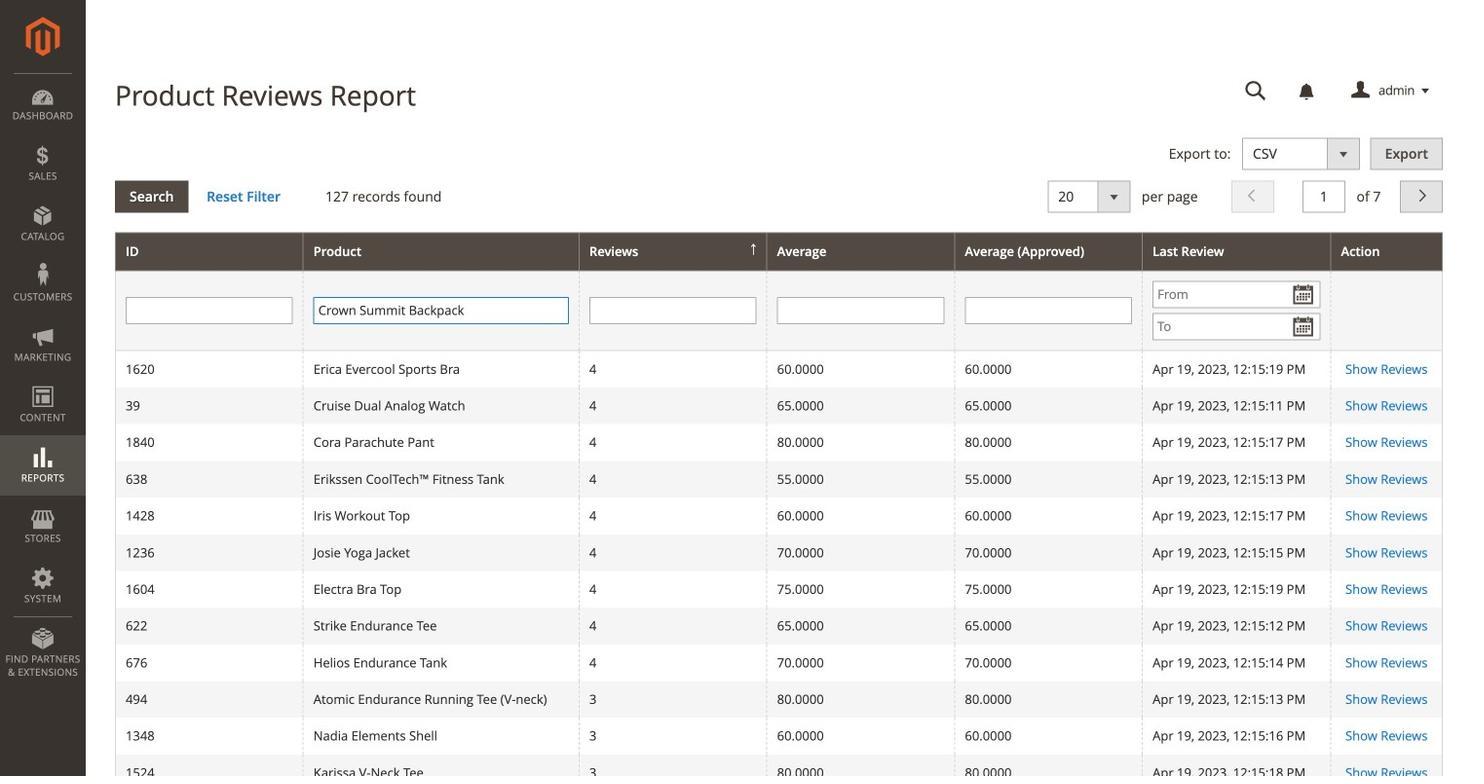 Task type: locate. For each thing, give the bounding box(es) containing it.
menu bar
[[0, 73, 86, 689]]

None text field
[[1232, 74, 1281, 108], [965, 297, 1133, 324], [1232, 74, 1281, 108], [965, 297, 1133, 324]]

None text field
[[1303, 181, 1346, 213], [126, 297, 293, 324], [314, 297, 569, 324], [590, 297, 757, 324], [778, 297, 945, 324], [1303, 181, 1346, 213], [126, 297, 293, 324], [314, 297, 569, 324], [590, 297, 757, 324], [778, 297, 945, 324]]

magento admin panel image
[[26, 17, 60, 57]]



Task type: describe. For each thing, give the bounding box(es) containing it.
From text field
[[1153, 281, 1321, 308]]

To text field
[[1153, 313, 1321, 341]]



